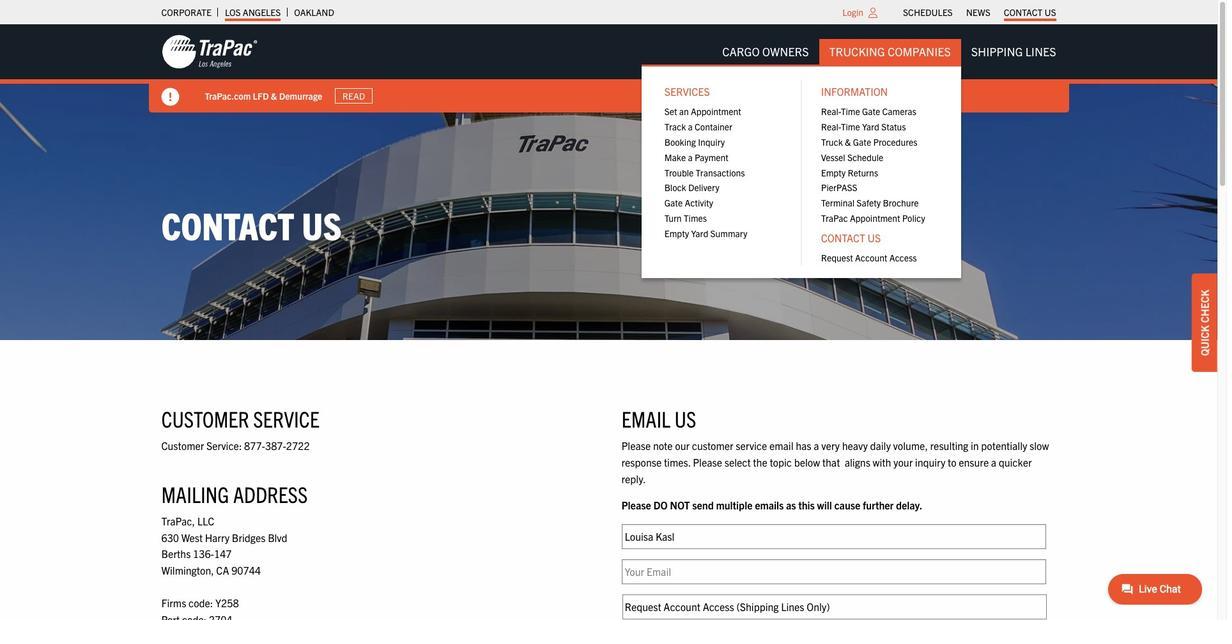 Task type: describe. For each thing, give the bounding box(es) containing it.
booking
[[665, 136, 696, 148]]

please for not
[[622, 499, 651, 511]]

appointment inside "set an appointment track a container booking inquiry make a payment trouble transactions block delivery gate activity turn times empty yard summary"
[[691, 106, 741, 117]]

make a payment link
[[654, 150, 792, 165]]

trucking
[[829, 44, 885, 59]]

services menu item
[[654, 79, 792, 241]]

news
[[966, 6, 991, 18]]

read link
[[335, 88, 372, 104]]

cargo
[[722, 44, 760, 59]]

empty inside real-time gate cameras real-time yard status truck & gate procedures vessel schedule empty returns pierpass terminal safety brochure trapac appointment policy
[[821, 167, 846, 178]]

shipping lines link
[[961, 39, 1067, 65]]

blvd
[[268, 531, 287, 544]]

trucking companies menu item
[[642, 39, 961, 278]]

an
[[679, 106, 689, 117]]

schedules
[[903, 6, 953, 18]]

shipping
[[971, 44, 1023, 59]]

brochure
[[883, 197, 919, 208]]

companies
[[888, 44, 951, 59]]

will
[[817, 499, 832, 511]]

account
[[855, 252, 887, 263]]

access
[[890, 252, 917, 263]]

track
[[665, 121, 686, 132]]

harry
[[205, 531, 230, 544]]

resulting
[[930, 439, 969, 452]]

west
[[181, 531, 203, 544]]

truck & gate procedures link
[[811, 134, 948, 150]]

summary
[[710, 227, 747, 239]]

check
[[1198, 290, 1211, 323]]

oakland
[[294, 6, 334, 18]]

lines
[[1026, 44, 1056, 59]]

us inside menu item
[[868, 231, 881, 244]]

cameras
[[882, 106, 917, 117]]

2 real- from the top
[[821, 121, 841, 132]]

0 vertical spatial gate
[[862, 106, 880, 117]]

menu bar containing schedules
[[897, 3, 1063, 21]]

address
[[233, 480, 308, 508]]

set an appointment link
[[654, 104, 792, 119]]

block
[[665, 182, 686, 193]]

send
[[692, 499, 714, 511]]

service
[[736, 439, 767, 452]]

response
[[622, 456, 662, 469]]

heavy
[[842, 439, 868, 452]]

quick check link
[[1192, 274, 1218, 372]]

cause
[[834, 499, 861, 511]]

customer for customer service
[[161, 405, 249, 432]]

trouble transactions link
[[654, 165, 792, 180]]

inquiry
[[698, 136, 725, 148]]

to
[[948, 456, 957, 469]]

ca
[[216, 564, 229, 577]]

136-
[[193, 547, 214, 560]]

request account access link
[[811, 250, 948, 265]]

menu for information
[[811, 104, 948, 226]]

Your Name text field
[[622, 524, 1046, 549]]

information
[[821, 85, 888, 98]]

wilmington,
[[161, 564, 214, 577]]

trapac.com
[[205, 90, 251, 101]]

firms code:  y258
[[161, 596, 239, 609]]

a right track
[[688, 121, 693, 132]]

login link
[[843, 6, 864, 18]]

a right has in the right of the page
[[814, 439, 819, 452]]

0 horizontal spatial contact us link
[[811, 226, 948, 250]]

& inside real-time gate cameras real-time yard status truck & gate procedures vessel schedule empty returns pierpass terminal safety brochure trapac appointment policy
[[845, 136, 851, 148]]

set an appointment track a container booking inquiry make a payment trouble transactions block delivery gate activity turn times empty yard summary
[[665, 106, 747, 239]]

has
[[796, 439, 811, 452]]

delivery
[[688, 182, 720, 193]]

contact us menu item
[[811, 226, 948, 265]]

appointment inside real-time gate cameras real-time yard status truck & gate procedures vessel schedule empty returns pierpass terminal safety brochure trapac appointment policy
[[850, 212, 900, 224]]

delay.
[[896, 499, 923, 511]]

information menu item
[[811, 79, 948, 226]]

empty returns link
[[811, 165, 948, 180]]

select
[[725, 456, 751, 469]]

trapac
[[821, 212, 848, 224]]

cargo owners
[[722, 44, 809, 59]]

light image
[[869, 8, 878, 18]]

2722
[[286, 439, 310, 452]]

owners
[[762, 44, 809, 59]]

track a container link
[[654, 119, 792, 134]]

safety
[[857, 197, 881, 208]]

vessel schedule link
[[811, 150, 948, 165]]

2 time from the top
[[841, 121, 860, 132]]

daily
[[870, 439, 891, 452]]

please for our
[[622, 439, 651, 452]]

request
[[821, 252, 853, 263]]

banner containing cargo owners
[[0, 24, 1227, 278]]

email us
[[622, 405, 696, 432]]

0 vertical spatial contact us link
[[1004, 3, 1056, 21]]

in
[[971, 439, 979, 452]]

not
[[670, 499, 690, 511]]

ensure
[[959, 456, 989, 469]]

truck
[[821, 136, 843, 148]]

transactions
[[696, 167, 745, 178]]

a down potentially
[[991, 456, 997, 469]]

firms
[[161, 596, 186, 609]]

service
[[253, 405, 320, 432]]

vessel
[[821, 151, 845, 163]]

contact us inside menu item
[[821, 231, 881, 244]]

angeles
[[243, 6, 281, 18]]

container
[[695, 121, 732, 132]]

topic
[[770, 456, 792, 469]]

our
[[675, 439, 690, 452]]

contact for top contact us "link"
[[1004, 6, 1043, 18]]

los
[[225, 6, 241, 18]]

quicker
[[999, 456, 1032, 469]]



Task type: vqa. For each thing, say whether or not it's contained in the screenshot.
the middle the Gate
yes



Task type: locate. For each thing, give the bounding box(es) containing it.
1 customer from the top
[[161, 405, 249, 432]]

times.
[[664, 456, 691, 469]]

menu
[[642, 65, 961, 278], [654, 104, 792, 241], [811, 104, 948, 226]]

yard down times
[[691, 227, 708, 239]]

0 horizontal spatial &
[[271, 90, 277, 101]]

contact us
[[1004, 6, 1056, 18], [161, 201, 342, 248], [821, 231, 881, 244]]

0 horizontal spatial empty
[[665, 227, 689, 239]]

yard inside real-time gate cameras real-time yard status truck & gate procedures vessel schedule empty returns pierpass terminal safety brochure trapac appointment policy
[[862, 121, 879, 132]]

empty down vessel
[[821, 167, 846, 178]]

please note our customer service email has a very heavy daily volume, resulting in potentially slow response times. please select the topic below that  aligns with your inquiry to ensure a quicker reply.
[[622, 439, 1049, 485]]

0 vertical spatial &
[[271, 90, 277, 101]]

potentially
[[981, 439, 1027, 452]]

trapac, llc 630 west harry bridges blvd berths 136-147 wilmington, ca 90744
[[161, 515, 287, 577]]

1 horizontal spatial appointment
[[850, 212, 900, 224]]

please left do
[[622, 499, 651, 511]]

multiple
[[716, 499, 753, 511]]

corporate link
[[161, 3, 211, 21]]

note
[[653, 439, 673, 452]]

email
[[622, 405, 671, 432]]

gate up the turn
[[665, 197, 683, 208]]

cargo owners link
[[712, 39, 819, 65]]

empty yard summary link
[[654, 226, 792, 241]]

menu bar
[[897, 3, 1063, 21], [642, 39, 1067, 278]]

trapac,
[[161, 515, 195, 527]]

schedule
[[847, 151, 884, 163]]

0 vertical spatial customer
[[161, 405, 249, 432]]

booking inquiry link
[[654, 134, 792, 150]]

0 vertical spatial menu bar
[[897, 3, 1063, 21]]

menu containing set an appointment
[[654, 104, 792, 241]]

please down customer
[[693, 456, 722, 469]]

trapac appointment policy link
[[811, 210, 948, 226]]

gate up real-time yard status link
[[862, 106, 880, 117]]

0 horizontal spatial appointment
[[691, 106, 741, 117]]

policy
[[902, 212, 925, 224]]

1 vertical spatial &
[[845, 136, 851, 148]]

time
[[841, 106, 860, 117], [841, 121, 860, 132]]

contact us link up lines
[[1004, 3, 1056, 21]]

y258
[[215, 596, 239, 609]]

read
[[343, 90, 365, 102]]

turn times link
[[654, 210, 792, 226]]

appointment down terminal safety brochure link
[[850, 212, 900, 224]]

2 vertical spatial please
[[622, 499, 651, 511]]

appointment up container
[[691, 106, 741, 117]]

activity
[[685, 197, 713, 208]]

real-time yard status link
[[811, 119, 948, 134]]

1 horizontal spatial contact us
[[821, 231, 881, 244]]

contact
[[1004, 6, 1043, 18], [161, 201, 294, 248], [821, 231, 865, 244]]

0 horizontal spatial contact
[[161, 201, 294, 248]]

solid image
[[161, 88, 179, 106]]

387-
[[265, 439, 286, 452]]

2 customer from the top
[[161, 439, 204, 452]]

& right 'lfd'
[[271, 90, 277, 101]]

1 horizontal spatial empty
[[821, 167, 846, 178]]

corporate
[[161, 6, 211, 18]]

very
[[821, 439, 840, 452]]

0 vertical spatial please
[[622, 439, 651, 452]]

yard down real-time gate cameras link
[[862, 121, 879, 132]]

volume,
[[893, 439, 928, 452]]

gate up schedule
[[853, 136, 871, 148]]

1 vertical spatial appointment
[[850, 212, 900, 224]]

yard inside "set an appointment track a container booking inquiry make a payment trouble transactions block delivery gate activity turn times empty yard summary"
[[691, 227, 708, 239]]

service:
[[206, 439, 242, 452]]

services
[[665, 85, 710, 98]]

& right truck
[[845, 136, 851, 148]]

0 vertical spatial yard
[[862, 121, 879, 132]]

make
[[665, 151, 686, 163]]

menu containing real-time gate cameras
[[811, 104, 948, 226]]

1 horizontal spatial yard
[[862, 121, 879, 132]]

1 horizontal spatial contact
[[821, 231, 865, 244]]

trapac.com lfd & demurrage
[[205, 90, 322, 101]]

status
[[881, 121, 906, 132]]

banner
[[0, 24, 1227, 278]]

2 vertical spatial gate
[[665, 197, 683, 208]]

terminal
[[821, 197, 855, 208]]

llc
[[197, 515, 214, 527]]

information link
[[811, 79, 948, 104]]

1 vertical spatial menu bar
[[642, 39, 1067, 278]]

customer
[[692, 439, 734, 452]]

1 vertical spatial yard
[[691, 227, 708, 239]]

contact inside menu item
[[821, 231, 865, 244]]

los angeles image
[[161, 34, 257, 70]]

news link
[[966, 3, 991, 21]]

procedures
[[873, 136, 918, 148]]

time up truck
[[841, 121, 860, 132]]

appointment
[[691, 106, 741, 117], [850, 212, 900, 224]]

1 vertical spatial real-
[[821, 121, 841, 132]]

a right the make
[[688, 151, 693, 163]]

do
[[654, 499, 668, 511]]

please up response
[[622, 439, 651, 452]]

Your Email text field
[[622, 559, 1046, 584]]

terminal safety brochure link
[[811, 195, 948, 210]]

please do not send multiple emails as this will cause further delay.
[[622, 499, 923, 511]]

email
[[770, 439, 794, 452]]

0 horizontal spatial yard
[[691, 227, 708, 239]]

trucking companies link
[[819, 39, 961, 65]]

customer service
[[161, 405, 320, 432]]

set
[[665, 106, 677, 117]]

0 vertical spatial appointment
[[691, 106, 741, 117]]

schedules link
[[903, 3, 953, 21]]

menu bar containing cargo owners
[[642, 39, 1067, 278]]

a
[[688, 121, 693, 132], [688, 151, 693, 163], [814, 439, 819, 452], [991, 456, 997, 469]]

that
[[822, 456, 840, 469]]

real-time gate cameras link
[[811, 104, 948, 119]]

0 horizontal spatial contact us
[[161, 201, 342, 248]]

time down information
[[841, 106, 860, 117]]

1 real- from the top
[[821, 106, 841, 117]]

request account access
[[821, 252, 917, 263]]

1 vertical spatial time
[[841, 121, 860, 132]]

slow
[[1030, 439, 1049, 452]]

inquiry
[[915, 456, 946, 469]]

1 horizontal spatial contact us link
[[1004, 3, 1056, 21]]

gate inside "set an appointment track a container booking inquiry make a payment trouble transactions block delivery gate activity turn times empty yard summary"
[[665, 197, 683, 208]]

customer service: 877-387-2722
[[161, 439, 310, 452]]

1 vertical spatial please
[[693, 456, 722, 469]]

trucking companies
[[829, 44, 951, 59]]

pierpass
[[821, 182, 858, 193]]

1 vertical spatial customer
[[161, 439, 204, 452]]

menu for services
[[654, 104, 792, 241]]

0 vertical spatial empty
[[821, 167, 846, 178]]

1 vertical spatial gate
[[853, 136, 871, 148]]

customer for customer service: 877-387-2722
[[161, 439, 204, 452]]

147
[[214, 547, 232, 560]]

this
[[798, 499, 815, 511]]

payment
[[695, 151, 729, 163]]

quick
[[1198, 325, 1211, 356]]

877-
[[244, 439, 265, 452]]

contact us link up account
[[811, 226, 948, 250]]

los angeles link
[[225, 3, 281, 21]]

los angeles
[[225, 6, 281, 18]]

customer left "service:"
[[161, 439, 204, 452]]

empty down the turn
[[665, 227, 689, 239]]

2 horizontal spatial contact
[[1004, 6, 1043, 18]]

menu for trucking companies
[[642, 65, 961, 278]]

mailing
[[161, 480, 229, 508]]

pierpass link
[[811, 180, 948, 195]]

oakland link
[[294, 3, 334, 21]]

1 vertical spatial empty
[[665, 227, 689, 239]]

1 horizontal spatial &
[[845, 136, 851, 148]]

2 horizontal spatial contact us
[[1004, 6, 1056, 18]]

contact for contact us "link" to the left
[[821, 231, 865, 244]]

block delivery link
[[654, 180, 792, 195]]

customer up "service:"
[[161, 405, 249, 432]]

0 vertical spatial real-
[[821, 106, 841, 117]]

below
[[794, 456, 820, 469]]

1 vertical spatial contact us link
[[811, 226, 948, 250]]

us
[[1045, 6, 1056, 18], [302, 201, 342, 248], [868, 231, 881, 244], [675, 405, 696, 432]]

menu containing services
[[642, 65, 961, 278]]

shipping lines
[[971, 44, 1056, 59]]

empty inside "set an appointment track a container booking inquiry make a payment trouble transactions block delivery gate activity turn times empty yard summary"
[[665, 227, 689, 239]]

0 vertical spatial time
[[841, 106, 860, 117]]

gate
[[862, 106, 880, 117], [853, 136, 871, 148], [665, 197, 683, 208]]

1 time from the top
[[841, 106, 860, 117]]



